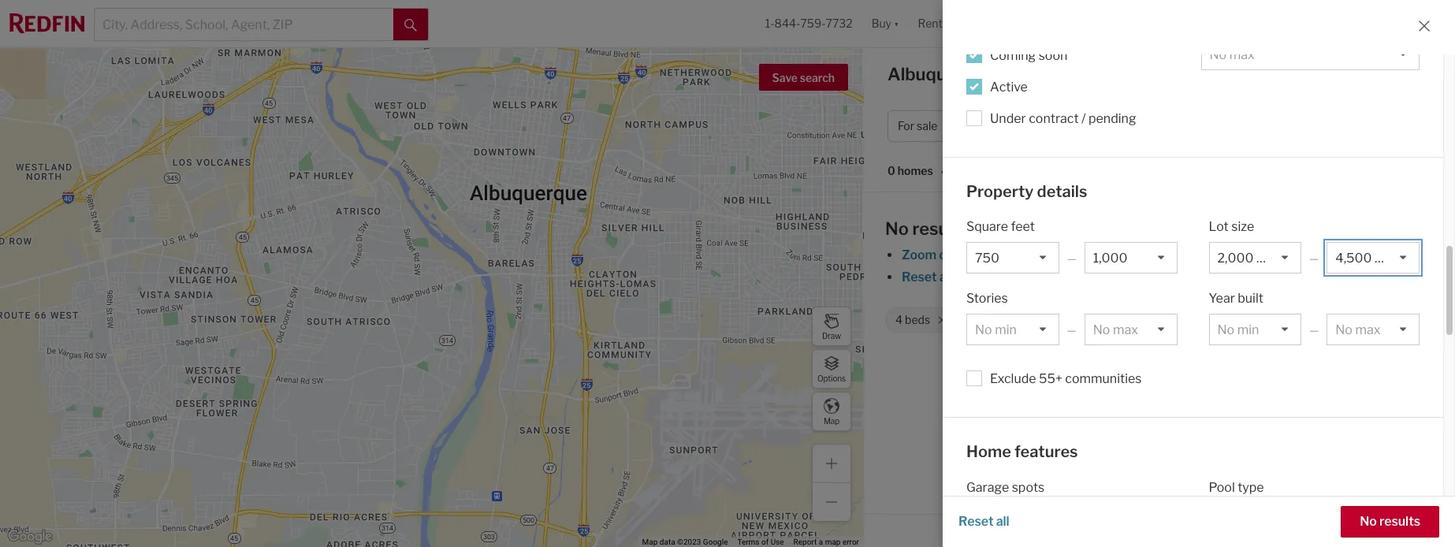 Task type: locate. For each thing, give the bounding box(es) containing it.
type right /
[[1091, 119, 1114, 133]]

home
[[1057, 119, 1089, 133], [966, 442, 1011, 461]]

garage
[[966, 480, 1009, 495]]

of right one
[[1081, 270, 1093, 285]]

2 horizontal spatial sq.
[[1288, 313, 1303, 327]]

map down the options
[[824, 416, 840, 425]]

7732
[[826, 17, 853, 30]]

insights
[[1304, 69, 1352, 84]]

filters
[[955, 270, 990, 285], [1125, 270, 1159, 285]]

0 horizontal spatial home
[[966, 442, 1011, 461]]

1 vertical spatial home
[[966, 442, 1011, 461]]

one
[[1056, 270, 1078, 285]]

— up one
[[1067, 251, 1077, 265]]

ft. left 'lot'
[[1305, 313, 1316, 327]]

exclude
[[990, 371, 1036, 386]]

new
[[1105, 368, 1132, 383]]

3 sq. from the left
[[1288, 313, 1303, 327]]

options button
[[812, 349, 851, 389]]

0 horizontal spatial map
[[642, 538, 658, 546]]

filters up stories
[[955, 270, 990, 285]]

— left 1,000
[[1067, 323, 1077, 337]]

remove 4+ baths image
[[1024, 315, 1033, 325]]

remove 2,000 sq. ft.-4,500 sq. ft. lot image
[[1343, 315, 1353, 325]]

save
[[772, 71, 798, 84]]

1-844-759-7732
[[765, 17, 853, 30]]

reset down zoom
[[902, 270, 937, 285]]

1,000
[[1084, 313, 1114, 327]]

or
[[994, 270, 1006, 285]]

ft. right 1,000
[[1134, 313, 1145, 327]]

1 vertical spatial reset
[[958, 514, 994, 529]]

google
[[703, 538, 728, 546]]

city
[[1368, 69, 1392, 84]]

sq.
[[1117, 313, 1131, 327], [1222, 313, 1237, 327], [1288, 313, 1303, 327]]

1 vertical spatial map
[[642, 538, 658, 546]]

— for year built
[[1309, 323, 1319, 337]]

map
[[825, 538, 841, 546]]

sale
[[1125, 64, 1160, 84]]

new mexico link
[[1105, 368, 1177, 383]]

1 vertical spatial type
[[1238, 480, 1264, 495]]

1 horizontal spatial of
[[1081, 270, 1093, 285]]

pool type
[[1209, 480, 1264, 495]]

1 horizontal spatial ft.
[[1305, 313, 1316, 327]]

— up 'lot'
[[1309, 251, 1319, 265]]

1 horizontal spatial all
[[996, 514, 1009, 529]]

1 horizontal spatial type
[[1238, 480, 1264, 495]]

draw
[[822, 331, 841, 340]]

below
[[1162, 270, 1197, 285]]

list box
[[1201, 38, 1420, 70], [966, 242, 1059, 274], [1084, 242, 1177, 274], [1209, 242, 1302, 274], [1327, 242, 1420, 274], [966, 314, 1059, 345], [1084, 314, 1177, 345], [1209, 314, 1302, 345], [1327, 314, 1420, 345], [1209, 502, 1420, 534]]

homes inside zoom out reset all filters or remove one of your filters below to see more homes
[[1273, 270, 1313, 285]]

redfin link
[[1050, 368, 1089, 383]]

features
[[1014, 442, 1078, 461]]

4+ baths
[[972, 313, 1016, 327]]

0 horizontal spatial no
[[885, 218, 909, 239]]

0 horizontal spatial of
[[761, 538, 769, 546]]

0 vertical spatial all
[[939, 270, 953, 285]]

1 vertical spatial no
[[1360, 514, 1377, 529]]

a
[[819, 538, 823, 546]]

1 horizontal spatial home
[[1057, 119, 1089, 133]]

1 horizontal spatial filters
[[1125, 270, 1159, 285]]

0 horizontal spatial sq.
[[1117, 313, 1131, 327]]

report
[[793, 538, 817, 546]]

1 horizontal spatial homes
[[1273, 270, 1313, 285]]

remove 4 beds image
[[937, 315, 947, 325]]

map button
[[812, 392, 851, 431]]

1+ radio
[[1009, 510, 1042, 543]]

home features
[[966, 442, 1078, 461]]

of
[[1081, 270, 1093, 285], [761, 538, 769, 546]]

guide
[[1395, 69, 1428, 84]]

Any radio
[[972, 510, 1010, 543]]

0 horizontal spatial ft.
[[1134, 313, 1145, 327]]

1 horizontal spatial sq.
[[1222, 313, 1237, 327]]

remove
[[1009, 270, 1053, 285]]

sq. right 4,500
[[1288, 313, 1303, 327]]

of left use
[[761, 538, 769, 546]]

home for home type
[[1057, 119, 1089, 133]]

submit search image
[[404, 19, 417, 31]]

3+ radio
[[1074, 510, 1106, 543]]

map left data
[[642, 538, 658, 546]]

— for lot size
[[1309, 251, 1319, 265]]

— left remove 2,000 sq. ft.-4,500 sq. ft. lot image
[[1309, 323, 1319, 337]]

0 horizontal spatial type
[[1091, 119, 1114, 133]]

feet
[[1011, 219, 1035, 234]]

0 vertical spatial map
[[824, 416, 840, 425]]

property details
[[966, 182, 1087, 201]]

0 vertical spatial type
[[1091, 119, 1114, 133]]

0 vertical spatial reset
[[902, 270, 937, 285]]

0 horizontal spatial all
[[939, 270, 953, 285]]

reset down garage
[[958, 514, 994, 529]]

1 horizontal spatial no results
[[1360, 514, 1420, 529]]

0 vertical spatial no
[[885, 218, 909, 239]]

1 horizontal spatial no
[[1360, 514, 1377, 529]]

2 filters from the left
[[1125, 270, 1159, 285]]

5+ radio
[[1139, 510, 1171, 543]]

any
[[979, 519, 1003, 534]]

4 beds
[[895, 313, 930, 327]]

©2023
[[677, 538, 701, 546]]

0 horizontal spatial filters
[[955, 270, 990, 285]]

price
[[984, 119, 1011, 133]]

homes right more at the right of the page
[[1273, 270, 1313, 285]]

1 horizontal spatial map
[[824, 416, 840, 425]]

— for square feet
[[1067, 251, 1077, 265]]

1 horizontal spatial results
[[1379, 514, 1420, 529]]

soon
[[1039, 48, 1068, 63]]

redfin
[[1050, 368, 1089, 383]]

1 vertical spatial of
[[761, 538, 769, 546]]

0 vertical spatial results
[[912, 218, 969, 239]]

0 horizontal spatial reset
[[902, 270, 937, 285]]

built
[[1238, 291, 1263, 306]]

out
[[939, 247, 959, 262]]

0
[[888, 164, 895, 178]]

homes
[[1035, 64, 1093, 84]]

sq. right 1,000
[[1117, 313, 1131, 327]]

home inside home type button
[[1057, 119, 1089, 133]]

stories
[[966, 291, 1008, 306]]

0 vertical spatial home
[[1057, 119, 1089, 133]]

homes right 0
[[898, 164, 933, 178]]

0 vertical spatial homes
[[898, 164, 933, 178]]

1 vertical spatial all
[[996, 514, 1009, 529]]

type for pool type
[[1238, 480, 1264, 495]]

1 vertical spatial no results
[[1360, 514, 1420, 529]]

for
[[1097, 64, 1121, 84]]

0 horizontal spatial no results
[[885, 218, 969, 239]]

0 horizontal spatial homes
[[898, 164, 933, 178]]

size
[[1231, 219, 1254, 234]]

options
[[817, 373, 846, 383]]

garage spots
[[966, 480, 1045, 495]]

results
[[912, 218, 969, 239], [1379, 514, 1420, 529]]

filters right your
[[1125, 270, 1159, 285]]

reset inside button
[[958, 514, 994, 529]]

1 vertical spatial homes
[[1273, 270, 1313, 285]]

1 horizontal spatial reset
[[958, 514, 994, 529]]

all
[[939, 270, 953, 285], [996, 514, 1009, 529]]

lot
[[1209, 219, 1229, 234]]

no
[[885, 218, 909, 239], [1360, 514, 1377, 529]]

sq. left the ft.-
[[1222, 313, 1237, 327]]

communities
[[1065, 371, 1142, 386]]

for sale button
[[888, 110, 968, 142]]

type for home type
[[1091, 119, 1114, 133]]

4+ radio
[[1106, 510, 1139, 543]]

terms
[[737, 538, 759, 546]]

price button
[[974, 110, 1041, 142]]

error
[[843, 538, 859, 546]]

type right pool at right
[[1238, 480, 1264, 495]]

2 sq. from the left
[[1222, 313, 1237, 327]]

0 vertical spatial of
[[1081, 270, 1093, 285]]

759-
[[800, 17, 826, 30]]

coming soon
[[990, 48, 1068, 63]]

for
[[898, 119, 914, 133]]

no results button
[[1341, 506, 1439, 538]]

1 vertical spatial results
[[1379, 514, 1420, 529]]

type inside button
[[1091, 119, 1114, 133]]

reset all button
[[958, 506, 1009, 538]]

map inside button
[[824, 416, 840, 425]]



Task type: describe. For each thing, give the bounding box(es) containing it.
save search button
[[759, 64, 848, 91]]

reset all filters button
[[901, 270, 991, 285]]

0 horizontal spatial results
[[912, 218, 969, 239]]

coming
[[990, 48, 1036, 63]]

of inside zoom out reset all filters or remove one of your filters below to see more homes
[[1081, 270, 1093, 285]]

new mexico
[[1105, 368, 1177, 383]]

for sale
[[898, 119, 937, 133]]

2 ft. from the left
[[1305, 313, 1316, 327]]

google image
[[4, 527, 56, 547]]

property
[[966, 182, 1034, 201]]

City, Address, School, Agent, ZIP search field
[[95, 9, 393, 40]]

use
[[771, 538, 784, 546]]

reset inside zoom out reset all filters or remove one of your filters below to see more homes
[[902, 270, 937, 285]]

active
[[990, 79, 1028, 94]]

market
[[1258, 69, 1301, 84]]

map region
[[0, 0, 910, 547]]

report a map error link
[[793, 538, 859, 546]]

2+ radio
[[1042, 510, 1074, 543]]

nm
[[1002, 64, 1031, 84]]

to
[[1200, 270, 1212, 285]]

1 sq. from the left
[[1117, 313, 1131, 327]]

0 homes •
[[888, 164, 944, 179]]

save search
[[772, 71, 835, 84]]

55+
[[1039, 371, 1062, 386]]

map for map data ©2023 google
[[642, 538, 658, 546]]

draw button
[[812, 307, 851, 346]]

750-
[[1059, 313, 1084, 327]]

/
[[1081, 111, 1086, 126]]

map for map
[[824, 416, 840, 425]]

map data ©2023 google
[[642, 538, 728, 546]]

year built
[[1209, 291, 1263, 306]]

square feet
[[966, 219, 1035, 234]]

albuquerque,
[[888, 64, 998, 84]]

all inside zoom out reset all filters or remove one of your filters below to see more homes
[[939, 270, 953, 285]]

1-844-759-7732 link
[[765, 17, 853, 30]]

— for stories
[[1067, 323, 1077, 337]]

details
[[1037, 182, 1087, 201]]

sale
[[917, 119, 937, 133]]

home type
[[1057, 119, 1114, 133]]

zoom
[[902, 247, 936, 262]]

search
[[800, 71, 835, 84]]

4+
[[972, 313, 985, 327]]

zoom out reset all filters or remove one of your filters below to see more homes
[[902, 247, 1313, 285]]

•
[[941, 165, 944, 179]]

city guide link
[[1368, 67, 1431, 86]]

see
[[1215, 270, 1236, 285]]

year
[[1209, 291, 1235, 306]]

all inside reset all button
[[996, 514, 1009, 529]]

ft.-
[[1239, 313, 1254, 327]]

more
[[1239, 270, 1270, 285]]

4,500
[[1254, 313, 1286, 327]]

under contract / pending
[[990, 111, 1136, 126]]

|
[[1358, 69, 1361, 84]]

1 filters from the left
[[955, 270, 990, 285]]

1-
[[765, 17, 775, 30]]

lot size
[[1209, 219, 1254, 234]]

square
[[966, 219, 1008, 234]]

2,000
[[1188, 313, 1220, 327]]

zoom out button
[[901, 247, 960, 262]]

report a map error
[[793, 538, 859, 546]]

contract
[[1029, 111, 1079, 126]]

0 vertical spatial no results
[[885, 218, 969, 239]]

baths
[[987, 313, 1016, 327]]

2,000 sq. ft.-4,500 sq. ft. lot
[[1188, 313, 1332, 327]]

terms of use
[[737, 538, 784, 546]]

any option group
[[972, 510, 1171, 543]]

exclude 55+ communities
[[990, 371, 1142, 386]]

pending
[[1089, 111, 1136, 126]]

4
[[895, 313, 903, 327]]

mexico
[[1134, 368, 1177, 383]]

lot
[[1319, 313, 1332, 327]]

no results inside no results button
[[1360, 514, 1420, 529]]

no inside button
[[1360, 514, 1377, 529]]

terms of use link
[[737, 538, 784, 546]]

results inside button
[[1379, 514, 1420, 529]]

market insights link
[[1258, 51, 1352, 86]]

home for home features
[[966, 442, 1011, 461]]

under
[[990, 111, 1026, 126]]

homes inside '0 homes •'
[[898, 164, 933, 178]]

beds
[[905, 313, 930, 327]]

data
[[660, 538, 675, 546]]

spots
[[1012, 480, 1045, 495]]

pool
[[1209, 480, 1235, 495]]

1 ft. from the left
[[1134, 313, 1145, 327]]

home type button
[[1047, 110, 1144, 142]]



Task type: vqa. For each thing, say whether or not it's contained in the screenshot.
Two-
no



